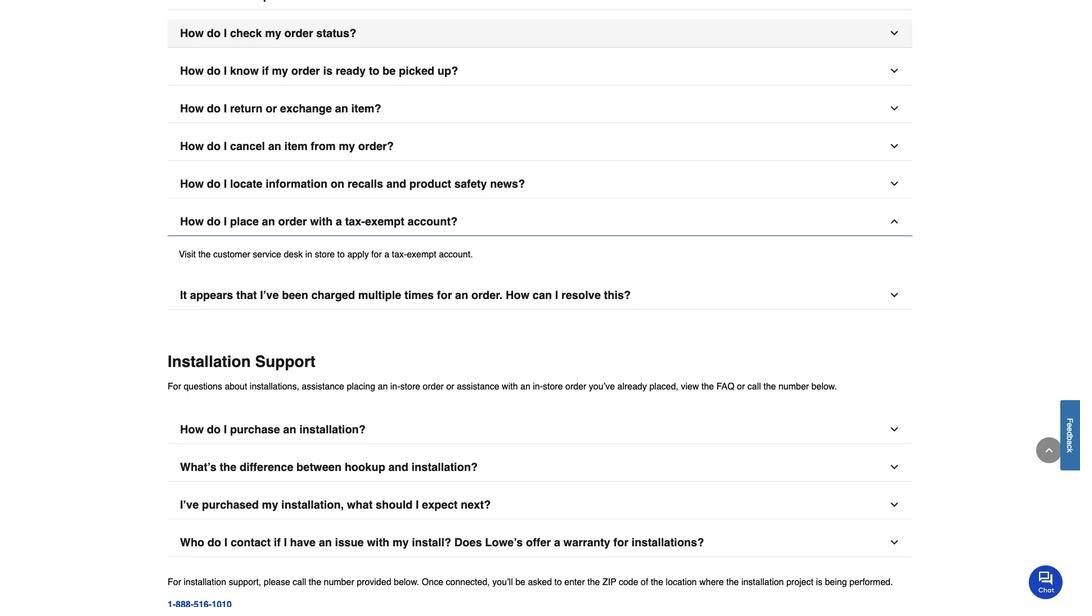 Task type: describe. For each thing, give the bounding box(es) containing it.
of
[[641, 577, 649, 588]]

do for contact
[[208, 537, 221, 550]]

i for how do i cancel an item from my order?
[[224, 140, 227, 153]]

i for how do i place an order with a tax-exempt account?
[[224, 215, 227, 228]]

how do i return or exchange an item?
[[180, 102, 382, 115]]

c
[[1067, 445, 1076, 449]]

account.
[[439, 249, 473, 260]]

news?
[[490, 178, 525, 191]]

chevron down image for product
[[889, 178, 901, 190]]

do for cancel
[[207, 140, 221, 153]]

expect
[[422, 499, 458, 512]]

the right view
[[702, 381, 714, 392]]

safety
[[455, 178, 487, 191]]

0 horizontal spatial store
[[315, 249, 335, 260]]

check
[[230, 27, 262, 40]]

it appears that i've been charged multiple times for an order. how can i resolve this?
[[180, 289, 631, 302]]

chevron down image for how do i check my order status?
[[889, 28, 901, 39]]

an up how do i purchase an installation? button
[[521, 381, 531, 392]]

support
[[255, 353, 316, 371]]

chevron down image for order?
[[889, 141, 901, 152]]

i've purchased my installation, what should i expect next?
[[180, 499, 491, 512]]

i right the can
[[556, 289, 559, 302]]

0 vertical spatial with
[[310, 215, 333, 228]]

scroll to top element
[[1037, 438, 1063, 464]]

what
[[347, 499, 373, 512]]

2 installation from the left
[[742, 577, 784, 588]]

my inside how do i cancel an item from my order? button
[[339, 140, 355, 153]]

my inside how do i check my order status? button
[[265, 27, 282, 40]]

been
[[282, 289, 308, 302]]

2 e from the top
[[1067, 428, 1076, 432]]

status?
[[317, 27, 357, 40]]

if for i
[[274, 537, 281, 550]]

the right faq
[[764, 381, 777, 392]]

i for how do i check my order status?
[[224, 27, 227, 40]]

difference
[[240, 461, 294, 474]]

should
[[376, 499, 413, 512]]

1 vertical spatial tax-
[[392, 249, 407, 260]]

who do i contact if i have an issue with my install? does lowe's offer a warranty for installations?
[[180, 537, 705, 550]]

if for my
[[262, 64, 269, 77]]

can
[[533, 289, 552, 302]]

return
[[230, 102, 263, 115]]

chevron up image inside "how do i place an order with a tax-exempt account?" button
[[889, 216, 901, 227]]

and inside how do i locate information on recalls and product safety news? 'button'
[[387, 178, 407, 191]]

times
[[405, 289, 434, 302]]

i've purchased my installation, what should i expect next? button
[[168, 491, 913, 520]]

charged
[[312, 289, 355, 302]]

code
[[619, 577, 639, 588]]

chevron down image for for
[[889, 290, 901, 301]]

multiple
[[358, 289, 402, 302]]

2 horizontal spatial with
[[502, 381, 518, 392]]

product
[[410, 178, 452, 191]]

how do i purchase an installation? button
[[168, 416, 913, 445]]

place
[[230, 215, 259, 228]]

what's
[[180, 461, 217, 474]]

my inside who do i contact if i have an issue with my install? does lowe's offer a warranty for installations? button
[[393, 537, 409, 550]]

visit
[[179, 249, 196, 260]]

know
[[230, 64, 259, 77]]

offer
[[526, 537, 551, 550]]

how for how do i know if my order is ready to be picked up?
[[180, 64, 204, 77]]

an right have
[[319, 537, 332, 550]]

1 vertical spatial below.
[[394, 577, 420, 588]]

to inside how do i know if my order is ready to be picked up? button
[[369, 64, 380, 77]]

the right the please
[[309, 577, 321, 588]]

how do i purchase an installation?
[[180, 424, 366, 437]]

1 installation from the left
[[184, 577, 226, 588]]

0 vertical spatial call
[[748, 381, 762, 392]]

how do i place an order with a tax-exempt account?
[[180, 215, 458, 228]]

how do i check my order status?
[[180, 27, 357, 40]]

locate
[[230, 178, 263, 191]]

cancel
[[230, 140, 265, 153]]

how do i cancel an item from my order? button
[[168, 132, 913, 161]]

how for how do i check my order status?
[[180, 27, 204, 40]]

i for how do i return or exchange an item?
[[224, 102, 227, 115]]

i've inside it appears that i've been charged multiple times for an order. how can i resolve this? button
[[260, 289, 279, 302]]

up?
[[438, 64, 459, 77]]

order.
[[472, 289, 503, 302]]

about
[[225, 381, 247, 392]]

how do i place an order with a tax-exempt account? button
[[168, 208, 913, 236]]

appears
[[190, 289, 233, 302]]

how for how do i place an order with a tax-exempt account?
[[180, 215, 204, 228]]

hookup
[[345, 461, 386, 474]]

0 horizontal spatial for
[[372, 249, 382, 260]]

1 vertical spatial number
[[324, 577, 355, 588]]

how do i check my order status? button
[[168, 19, 913, 48]]

1 in- from the left
[[391, 381, 401, 392]]

placed,
[[650, 381, 679, 392]]

already
[[618, 381, 647, 392]]

installation? inside button
[[412, 461, 478, 474]]

an left item?
[[335, 102, 348, 115]]

service
[[253, 249, 281, 260]]

how for how do i purchase an installation?
[[180, 424, 204, 437]]

chevron down image inside how do i return or exchange an item? button
[[889, 103, 901, 114]]

i for who do i contact if i have an issue with my install? does lowe's offer a warranty for installations?
[[225, 537, 228, 550]]

for questions about installations, assistance placing an in-store order or assistance with an in-store order you've already placed, view the faq or call the number below.
[[168, 381, 838, 392]]

questions
[[184, 381, 222, 392]]

tax- inside button
[[345, 215, 365, 228]]

have
[[290, 537, 316, 550]]

it appears that i've been charged multiple times for an order. how can i resolve this? button
[[168, 281, 913, 310]]

you've
[[589, 381, 615, 392]]

enter
[[565, 577, 585, 588]]

install?
[[412, 537, 452, 550]]

where
[[700, 577, 724, 588]]

i for how do i purchase an installation?
[[224, 424, 227, 437]]

an right place
[[262, 215, 275, 228]]

do for return
[[207, 102, 221, 115]]

for for for installation support, please call the number provided below. once connected, you'll be asked to enter the zip code of the location where the installation project is being performed.
[[168, 577, 181, 588]]

in
[[306, 249, 313, 260]]

i for how do i locate information on recalls and product safety news?
[[224, 178, 227, 191]]

exempt inside button
[[365, 215, 405, 228]]

next?
[[461, 499, 491, 512]]

connected,
[[446, 577, 490, 588]]

1 vertical spatial exempt
[[407, 249, 437, 260]]

lowe's
[[485, 537, 523, 550]]

contact
[[231, 537, 271, 550]]

how do i cancel an item from my order?
[[180, 140, 394, 153]]

performed.
[[850, 577, 894, 588]]

chevron down image for i've purchased my installation, what should i expect next?
[[889, 500, 901, 511]]

you'll
[[493, 577, 513, 588]]

this?
[[604, 289, 631, 302]]

item
[[285, 140, 308, 153]]

2 assistance from the left
[[457, 381, 500, 392]]

purchased
[[202, 499, 259, 512]]

ready
[[336, 64, 366, 77]]

a right the apply
[[385, 249, 390, 260]]

warranty
[[564, 537, 611, 550]]

be inside button
[[383, 64, 396, 77]]

how do i know if my order is ready to be picked up?
[[180, 64, 459, 77]]



Task type: locate. For each thing, give the bounding box(es) containing it.
do inside how do i check my order status? button
[[207, 27, 221, 40]]

how inside how do i locate information on recalls and product safety news? 'button'
[[180, 178, 204, 191]]

0 vertical spatial is
[[323, 64, 333, 77]]

to left the apply
[[338, 249, 345, 260]]

e up b
[[1067, 428, 1076, 432]]

how inside how do i cancel an item from my order? button
[[180, 140, 204, 153]]

and right recalls
[[387, 178, 407, 191]]

faq
[[717, 381, 735, 392]]

do left return on the left top
[[207, 102, 221, 115]]

i've
[[260, 289, 279, 302], [180, 499, 199, 512]]

do for locate
[[207, 178, 221, 191]]

for for for questions about installations, assistance placing an in-store order or assistance with an in-store order you've already placed, view the faq or call the number below.
[[168, 381, 181, 392]]

do inside "how do i place an order with a tax-exempt account?" button
[[207, 215, 221, 228]]

store up how do i purchase an installation? button
[[543, 381, 563, 392]]

for right 'warranty'
[[614, 537, 629, 550]]

f e e d b a c k button
[[1061, 401, 1081, 471]]

a right offer
[[554, 537, 561, 550]]

an inside button
[[283, 424, 297, 437]]

who
[[180, 537, 205, 550]]

i for how do i know if my order is ready to be picked up?
[[224, 64, 227, 77]]

for right the apply
[[372, 249, 382, 260]]

chevron down image inside who do i contact if i have an issue with my install? does lowe's offer a warranty for installations? button
[[889, 538, 901, 549]]

1 horizontal spatial exempt
[[407, 249, 437, 260]]

1 horizontal spatial is
[[817, 577, 823, 588]]

1 horizontal spatial if
[[274, 537, 281, 550]]

3 chevron down image from the top
[[889, 500, 901, 511]]

how do i know if my order is ready to be picked up? button
[[168, 57, 913, 86]]

1 assistance from the left
[[302, 381, 344, 392]]

how inside it appears that i've been charged multiple times for an order. how can i resolve this? button
[[506, 289, 530, 302]]

1 vertical spatial installation?
[[412, 461, 478, 474]]

if right know
[[262, 64, 269, 77]]

placing
[[347, 381, 376, 392]]

chevron down image inside how do i locate information on recalls and product safety news? 'button'
[[889, 178, 901, 190]]

purchase
[[230, 424, 280, 437]]

do for know
[[207, 64, 221, 77]]

how inside "how do i place an order with a tax-exempt account?" button
[[180, 215, 204, 228]]

0 horizontal spatial assistance
[[302, 381, 344, 392]]

store
[[315, 249, 335, 260], [401, 381, 421, 392], [543, 381, 563, 392]]

1 vertical spatial be
[[516, 577, 526, 588]]

being
[[826, 577, 848, 588]]

0 horizontal spatial call
[[293, 577, 306, 588]]

installation? up the 'expect'
[[412, 461, 478, 474]]

issue
[[335, 537, 364, 550]]

please
[[264, 577, 290, 588]]

0 vertical spatial below.
[[812, 381, 838, 392]]

0 horizontal spatial tax-
[[345, 215, 365, 228]]

with up visit the customer service desk in store to apply for a tax-exempt account.
[[310, 215, 333, 228]]

the inside button
[[220, 461, 237, 474]]

0 horizontal spatial is
[[323, 64, 333, 77]]

item?
[[352, 102, 382, 115]]

do up what's
[[207, 424, 221, 437]]

0 vertical spatial and
[[387, 178, 407, 191]]

chevron down image for how do i purchase an installation?
[[889, 424, 901, 436]]

for left questions at bottom
[[168, 381, 181, 392]]

do left place
[[207, 215, 221, 228]]

d
[[1067, 432, 1076, 437]]

chevron down image for who do i contact if i have an issue with my install? does lowe's offer a warranty for installations?
[[889, 538, 901, 549]]

1 vertical spatial call
[[293, 577, 306, 588]]

installations,
[[250, 381, 299, 392]]

recalls
[[348, 178, 383, 191]]

tax- right the apply
[[392, 249, 407, 260]]

my right from
[[339, 140, 355, 153]]

5 chevron down image from the top
[[889, 290, 901, 301]]

chevron down image inside how do i know if my order is ready to be picked up? button
[[889, 65, 901, 77]]

do for place
[[207, 215, 221, 228]]

2 horizontal spatial to
[[555, 577, 562, 588]]

2 chevron down image from the top
[[889, 103, 901, 114]]

is inside button
[[323, 64, 333, 77]]

installation? inside button
[[300, 424, 366, 437]]

1 horizontal spatial be
[[516, 577, 526, 588]]

f e e d b a c k
[[1067, 419, 1076, 453]]

1 vertical spatial is
[[817, 577, 823, 588]]

e
[[1067, 423, 1076, 428], [1067, 428, 1076, 432]]

installation?
[[300, 424, 366, 437], [412, 461, 478, 474]]

order
[[285, 27, 313, 40], [291, 64, 320, 77], [278, 215, 307, 228], [423, 381, 444, 392], [566, 381, 587, 392]]

2 chevron down image from the top
[[889, 424, 901, 436]]

be
[[383, 64, 396, 77], [516, 577, 526, 588]]

1 vertical spatial and
[[389, 461, 409, 474]]

to left enter
[[555, 577, 562, 588]]

4 chevron down image from the top
[[889, 178, 901, 190]]

resolve
[[562, 289, 601, 302]]

0 horizontal spatial below.
[[394, 577, 420, 588]]

installation? up what's the difference between hookup and installation?
[[300, 424, 366, 437]]

1 horizontal spatial tax-
[[392, 249, 407, 260]]

do right who at the bottom left
[[208, 537, 221, 550]]

is
[[323, 64, 333, 77], [817, 577, 823, 588]]

what's the difference between hookup and installation? button
[[168, 454, 913, 482]]

i've inside i've purchased my installation, what should i expect next? button
[[180, 499, 199, 512]]

how inside how do i return or exchange an item? button
[[180, 102, 204, 115]]

what's the difference between hookup and installation?
[[180, 461, 478, 474]]

exempt
[[365, 215, 405, 228], [407, 249, 437, 260]]

0 vertical spatial for
[[372, 249, 382, 260]]

1 horizontal spatial to
[[369, 64, 380, 77]]

the right what's
[[220, 461, 237, 474]]

0 horizontal spatial to
[[338, 249, 345, 260]]

3 chevron down image from the top
[[889, 141, 901, 152]]

is left ready
[[323, 64, 333, 77]]

my right check
[[265, 27, 282, 40]]

to
[[369, 64, 380, 77], [338, 249, 345, 260], [555, 577, 562, 588]]

be right you'll
[[516, 577, 526, 588]]

2 for from the top
[[168, 577, 181, 588]]

my right know
[[272, 64, 288, 77]]

0 horizontal spatial exempt
[[365, 215, 405, 228]]

my inside i've purchased my installation, what should i expect next? button
[[262, 499, 278, 512]]

i left locate
[[224, 178, 227, 191]]

store right the "placing"
[[401, 381, 421, 392]]

support,
[[229, 577, 261, 588]]

do left know
[[207, 64, 221, 77]]

the right where
[[727, 577, 739, 588]]

1 vertical spatial if
[[274, 537, 281, 550]]

do inside how do i cancel an item from my order? button
[[207, 140, 221, 153]]

if
[[262, 64, 269, 77], [274, 537, 281, 550]]

an right purchase
[[283, 424, 297, 437]]

how left locate
[[180, 178, 204, 191]]

0 vertical spatial to
[[369, 64, 380, 77]]

chevron down image
[[889, 28, 901, 39], [889, 424, 901, 436], [889, 500, 901, 511], [889, 538, 901, 549]]

chevron down image for ready
[[889, 65, 901, 77]]

do inside how do i purchase an installation? button
[[207, 424, 221, 437]]

0 vertical spatial i've
[[260, 289, 279, 302]]

in- right the "placing"
[[391, 381, 401, 392]]

i left purchase
[[224, 424, 227, 437]]

an
[[335, 102, 348, 115], [268, 140, 281, 153], [262, 215, 275, 228], [455, 289, 469, 302], [378, 381, 388, 392], [521, 381, 531, 392], [283, 424, 297, 437], [319, 537, 332, 550]]

0 vertical spatial exempt
[[365, 215, 405, 228]]

1 horizontal spatial number
[[779, 381, 810, 392]]

0 vertical spatial chevron up image
[[889, 216, 901, 227]]

in- up how do i purchase an installation? button
[[533, 381, 543, 392]]

1 horizontal spatial installation
[[742, 577, 784, 588]]

how left check
[[180, 27, 204, 40]]

do for check
[[207, 27, 221, 40]]

2 horizontal spatial store
[[543, 381, 563, 392]]

between
[[297, 461, 342, 474]]

my down difference
[[262, 499, 278, 512]]

chevron down image inside what's the difference between hookup and installation? button
[[889, 462, 901, 473]]

visit the customer service desk in store to apply for a tax-exempt account.
[[179, 249, 473, 260]]

installation support
[[168, 353, 316, 371]]

f
[[1067, 419, 1076, 423]]

i've up who at the bottom left
[[180, 499, 199, 512]]

0 horizontal spatial if
[[262, 64, 269, 77]]

do inside how do i know if my order is ready to be picked up? button
[[207, 64, 221, 77]]

2 in- from the left
[[533, 381, 543, 392]]

for
[[168, 381, 181, 392], [168, 577, 181, 588]]

on
[[331, 178, 345, 191]]

chevron down image inside i've purchased my installation, what should i expect next? button
[[889, 500, 901, 511]]

0 horizontal spatial in-
[[391, 381, 401, 392]]

i left cancel in the left of the page
[[224, 140, 227, 153]]

k
[[1067, 449, 1076, 453]]

1 horizontal spatial installation?
[[412, 461, 478, 474]]

chevron down image inside how do i purchase an installation? button
[[889, 424, 901, 436]]

1 horizontal spatial assistance
[[457, 381, 500, 392]]

0 vertical spatial be
[[383, 64, 396, 77]]

b
[[1067, 437, 1076, 441]]

how inside how do i check my order status? button
[[180, 27, 204, 40]]

1 chevron down image from the top
[[889, 65, 901, 77]]

0 vertical spatial number
[[779, 381, 810, 392]]

0 vertical spatial tax-
[[345, 215, 365, 228]]

2 vertical spatial with
[[367, 537, 390, 550]]

store right in
[[315, 249, 335, 260]]

an left item
[[268, 140, 281, 153]]

is left being
[[817, 577, 823, 588]]

chevron down image inside how do i check my order status? button
[[889, 28, 901, 39]]

how inside how do i purchase an installation? button
[[180, 424, 204, 437]]

i left check
[[224, 27, 227, 40]]

to right ready
[[369, 64, 380, 77]]

2 horizontal spatial for
[[614, 537, 629, 550]]

how for how do i locate information on recalls and product safety news?
[[180, 178, 204, 191]]

view
[[681, 381, 699, 392]]

0 vertical spatial installation?
[[300, 424, 366, 437]]

or inside button
[[266, 102, 277, 115]]

i left the 'expect'
[[416, 499, 419, 512]]

1 horizontal spatial call
[[748, 381, 762, 392]]

2 vertical spatial for
[[614, 537, 629, 550]]

6 chevron down image from the top
[[889, 462, 901, 473]]

or
[[266, 102, 277, 115], [447, 381, 455, 392], [738, 381, 746, 392]]

the left zip
[[588, 577, 600, 588]]

i left place
[[224, 215, 227, 228]]

1 horizontal spatial or
[[447, 381, 455, 392]]

do left check
[[207, 27, 221, 40]]

4 chevron down image from the top
[[889, 538, 901, 549]]

i've right that at the top of the page
[[260, 289, 279, 302]]

do for purchase
[[207, 424, 221, 437]]

1 horizontal spatial in-
[[533, 381, 543, 392]]

and
[[387, 178, 407, 191], [389, 461, 409, 474]]

customer
[[213, 249, 250, 260]]

exempt up the apply
[[365, 215, 405, 228]]

if left have
[[274, 537, 281, 550]]

exchange
[[280, 102, 332, 115]]

be left picked
[[383, 64, 396, 77]]

0 horizontal spatial installation
[[184, 577, 226, 588]]

do left locate
[[207, 178, 221, 191]]

installation
[[168, 353, 251, 371]]

i inside 'button'
[[224, 178, 227, 191]]

how up what's
[[180, 424, 204, 437]]

picked
[[399, 64, 435, 77]]

the right of
[[651, 577, 664, 588]]

i left have
[[284, 537, 287, 550]]

call right faq
[[748, 381, 762, 392]]

1 for from the top
[[168, 381, 181, 392]]

1 horizontal spatial with
[[367, 537, 390, 550]]

that
[[236, 289, 257, 302]]

and right hookup
[[389, 461, 409, 474]]

desk
[[284, 249, 303, 260]]

a
[[336, 215, 342, 228], [385, 249, 390, 260], [1067, 441, 1076, 445], [554, 537, 561, 550]]

how inside how do i know if my order is ready to be picked up? button
[[180, 64, 204, 77]]

how left return on the left top
[[180, 102, 204, 115]]

in-
[[391, 381, 401, 392], [533, 381, 543, 392]]

0 vertical spatial if
[[262, 64, 269, 77]]

0 horizontal spatial chevron up image
[[889, 216, 901, 227]]

how do i locate information on recalls and product safety news?
[[180, 178, 525, 191]]

e up d in the bottom of the page
[[1067, 423, 1076, 428]]

from
[[311, 140, 336, 153]]

installation
[[184, 577, 226, 588], [742, 577, 784, 588]]

installations?
[[632, 537, 705, 550]]

tax- up the apply
[[345, 215, 365, 228]]

0 horizontal spatial number
[[324, 577, 355, 588]]

call
[[748, 381, 762, 392], [293, 577, 306, 588]]

0 vertical spatial for
[[168, 381, 181, 392]]

how do i return or exchange an item? button
[[168, 95, 913, 123]]

do inside how do i locate information on recalls and product safety news? 'button'
[[207, 178, 221, 191]]

do left cancel in the left of the page
[[207, 140, 221, 153]]

1 horizontal spatial chevron up image
[[1044, 445, 1056, 457]]

how
[[180, 27, 204, 40], [180, 64, 204, 77], [180, 102, 204, 115], [180, 140, 204, 153], [180, 178, 204, 191], [180, 215, 204, 228], [506, 289, 530, 302], [180, 424, 204, 437]]

order?
[[358, 140, 394, 153]]

number
[[779, 381, 810, 392], [324, 577, 355, 588]]

my inside how do i know if my order is ready to be picked up? button
[[272, 64, 288, 77]]

1 horizontal spatial i've
[[260, 289, 279, 302]]

1 horizontal spatial for
[[437, 289, 452, 302]]

how for how do i cancel an item from my order?
[[180, 140, 204, 153]]

chevron up image inside scroll to top element
[[1044, 445, 1056, 457]]

who do i contact if i have an issue with my install? does lowe's offer a warranty for installations? button
[[168, 529, 913, 558]]

for installation support, please call the number provided below. once connected, you'll be asked to enter the zip code of the location where the installation project is being performed.
[[168, 577, 894, 588]]

1 chevron down image from the top
[[889, 28, 901, 39]]

a up k
[[1067, 441, 1076, 445]]

1 horizontal spatial store
[[401, 381, 421, 392]]

assistance
[[302, 381, 344, 392], [457, 381, 500, 392]]

call right the please
[[293, 577, 306, 588]]

does
[[455, 537, 482, 550]]

0 horizontal spatial installation?
[[300, 424, 366, 437]]

1 vertical spatial for
[[168, 577, 181, 588]]

do inside who do i contact if i have an issue with my install? does lowe's offer a warranty for installations? button
[[208, 537, 221, 550]]

1 vertical spatial chevron up image
[[1044, 445, 1056, 457]]

asked
[[528, 577, 552, 588]]

do
[[207, 27, 221, 40], [207, 64, 221, 77], [207, 102, 221, 115], [207, 140, 221, 153], [207, 178, 221, 191], [207, 215, 221, 228], [207, 424, 221, 437], [208, 537, 221, 550]]

how do i locate information on recalls and product safety news? button
[[168, 170, 913, 199]]

1 vertical spatial to
[[338, 249, 345, 260]]

the right visit
[[198, 249, 211, 260]]

do inside how do i return or exchange an item? button
[[207, 102, 221, 115]]

1 vertical spatial for
[[437, 289, 452, 302]]

chevron down image inside how do i cancel an item from my order? button
[[889, 141, 901, 152]]

chevron down image inside it appears that i've been charged multiple times for an order. how can i resolve this? button
[[889, 290, 901, 301]]

how for how do i return or exchange an item?
[[180, 102, 204, 115]]

installation,
[[282, 499, 344, 512]]

project
[[787, 577, 814, 588]]

how left cancel in the left of the page
[[180, 140, 204, 153]]

below.
[[812, 381, 838, 392], [394, 577, 420, 588]]

exempt left 'account.'
[[407, 249, 437, 260]]

how up visit
[[180, 215, 204, 228]]

0 horizontal spatial or
[[266, 102, 277, 115]]

how left the can
[[506, 289, 530, 302]]

my left install?
[[393, 537, 409, 550]]

account?
[[408, 215, 458, 228]]

chevron down image
[[889, 65, 901, 77], [889, 103, 901, 114], [889, 141, 901, 152], [889, 178, 901, 190], [889, 290, 901, 301], [889, 462, 901, 473]]

apply
[[348, 249, 369, 260]]

1 vertical spatial i've
[[180, 499, 199, 512]]

with up how do i purchase an installation? button
[[502, 381, 518, 392]]

0 horizontal spatial with
[[310, 215, 333, 228]]

2 horizontal spatial or
[[738, 381, 746, 392]]

chevron up image
[[889, 216, 901, 227], [1044, 445, 1056, 457]]

0 horizontal spatial i've
[[180, 499, 199, 512]]

an right the "placing"
[[378, 381, 388, 392]]

installation left project
[[742, 577, 784, 588]]

a up visit the customer service desk in store to apply for a tax-exempt account.
[[336, 215, 342, 228]]

once
[[422, 577, 444, 588]]

installation left support,
[[184, 577, 226, 588]]

it
[[180, 289, 187, 302]]

i inside button
[[224, 424, 227, 437]]

for down who at the bottom left
[[168, 577, 181, 588]]

with right issue
[[367, 537, 390, 550]]

chat invite button image
[[1030, 566, 1064, 600]]

information
[[266, 178, 328, 191]]

1 horizontal spatial below.
[[812, 381, 838, 392]]

1 e from the top
[[1067, 423, 1076, 428]]

how left know
[[180, 64, 204, 77]]

0 horizontal spatial be
[[383, 64, 396, 77]]

i left know
[[224, 64, 227, 77]]

an left order.
[[455, 289, 469, 302]]

i left contact
[[225, 537, 228, 550]]

i left return on the left top
[[224, 102, 227, 115]]

for right 'times'
[[437, 289, 452, 302]]

1 vertical spatial with
[[502, 381, 518, 392]]

2 vertical spatial to
[[555, 577, 562, 588]]

and inside what's the difference between hookup and installation? button
[[389, 461, 409, 474]]



Task type: vqa. For each thing, say whether or not it's contained in the screenshot.
our
no



